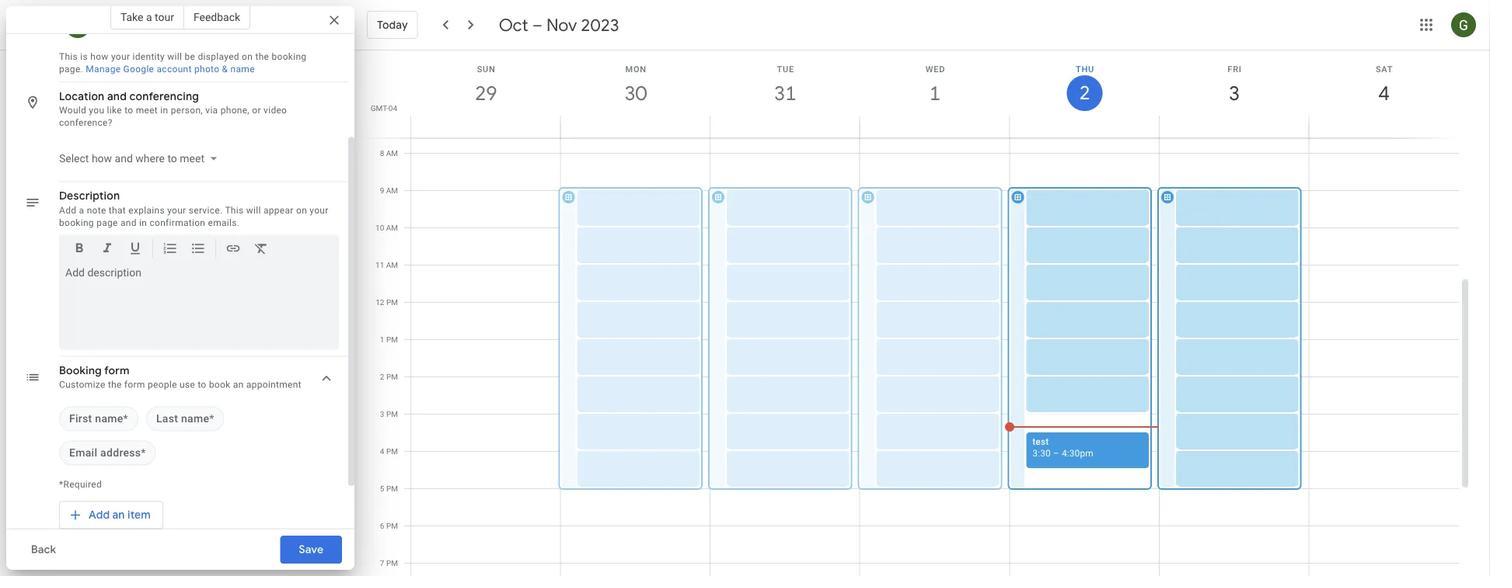 Task type: describe. For each thing, give the bounding box(es) containing it.
pm for 2 pm
[[386, 373, 398, 382]]

item
[[128, 509, 151, 523]]

google
[[123, 64, 154, 75]]

today button
[[367, 6, 418, 44]]

29 column header
[[411, 51, 561, 138]]

location
[[59, 90, 105, 104]]

the inside booking form customize the form people use to book an appointment
[[108, 380, 122, 391]]

person,
[[171, 105, 203, 116]]

* for email address
[[141, 447, 146, 460]]

04
[[389, 103, 397, 113]]

gary orlando
[[103, 21, 174, 35]]

2 pm
[[380, 373, 398, 382]]

list item containing first name
[[59, 407, 138, 432]]

this inside the description add a note that explains your service. this will appear on your booking page and in confirmation emails.
[[225, 205, 244, 216]]

2 horizontal spatial your
[[310, 205, 329, 216]]

back button
[[19, 532, 68, 569]]

how inside "this is how your identity will be displayed on the booking page."
[[90, 52, 109, 63]]

orlando
[[131, 21, 174, 35]]

30 column header
[[560, 51, 711, 138]]

via
[[205, 105, 218, 116]]

feedback button
[[184, 5, 250, 30]]

appointment
[[246, 380, 302, 391]]

address
[[100, 447, 141, 460]]

1 horizontal spatial your
[[167, 205, 186, 216]]

thu
[[1076, 64, 1095, 74]]

booking
[[59, 365, 102, 379]]

3:30
[[1033, 449, 1051, 460]]

test 3:30 – 4:30pm
[[1033, 437, 1094, 460]]

oct
[[499, 14, 528, 36]]

will inside the description add a note that explains your service. this will appear on your booking page and in confirmation emails.
[[246, 205, 261, 216]]

and inside location and conferencing would you like to meet in person, via phone, or video conference?
[[107, 90, 127, 104]]

8
[[380, 149, 384, 158]]

nov
[[547, 14, 577, 36]]

10 am
[[376, 224, 398, 233]]

4 column header
[[1309, 51, 1459, 138]]

first
[[69, 413, 92, 426]]

the inside "this is how your identity will be displayed on the booking page."
[[255, 52, 269, 63]]

1 pm
[[380, 335, 398, 345]]

test
[[1033, 437, 1049, 448]]

saturday, november 4 element
[[1367, 75, 1402, 111]]

to inside booking form customize the form people use to book an appointment
[[198, 380, 206, 391]]

oct – nov 2023
[[499, 14, 619, 36]]

first name *
[[69, 413, 128, 426]]

to inside popup button
[[167, 152, 177, 165]]

* for first name
[[123, 413, 128, 426]]

select how and where to meet
[[59, 152, 204, 165]]

fri 3
[[1228, 64, 1242, 106]]

bold image
[[72, 241, 87, 259]]

– inside test 3:30 – 4:30pm
[[1053, 449, 1060, 460]]

tour
[[155, 10, 174, 23]]

select
[[59, 152, 89, 165]]

displayed
[[198, 52, 239, 63]]

2 horizontal spatial name
[[231, 64, 255, 75]]

11 am
[[376, 261, 398, 270]]

like
[[107, 105, 122, 116]]

pm for 1 pm
[[386, 335, 398, 345]]

wed
[[926, 64, 946, 74]]

am for 11 am
[[386, 261, 398, 270]]

page.
[[59, 64, 83, 75]]

description add a note that explains your service. this will appear on your booking page and in confirmation emails.
[[59, 190, 329, 229]]

2 inside thu 2
[[1079, 81, 1089, 105]]

wednesday, november 1 element
[[917, 75, 953, 111]]

add inside the description add a note that explains your service. this will appear on your booking page and in confirmation emails.
[[59, 205, 76, 216]]

and inside select how and where to meet popup button
[[115, 152, 133, 165]]

1 vertical spatial 2
[[380, 373, 384, 382]]

conferencing
[[130, 90, 199, 104]]

tuesday, october 31 element
[[768, 75, 803, 111]]

manage
[[86, 64, 121, 75]]

add an item
[[89, 509, 151, 523]]

pm for 3 pm
[[386, 410, 398, 419]]

use
[[180, 380, 195, 391]]

confirmation
[[150, 218, 205, 229]]

2 column header
[[1009, 51, 1160, 138]]

1 vertical spatial form
[[124, 380, 145, 391]]

description
[[59, 190, 120, 204]]

add an item button
[[59, 498, 163, 535]]

back
[[31, 543, 56, 557]]

0 horizontal spatial 3
[[380, 410, 384, 419]]

sat 4
[[1376, 64, 1394, 106]]

6 pm
[[380, 522, 398, 531]]

underline image
[[128, 241, 143, 259]]

page
[[97, 218, 118, 229]]

1 vertical spatial 4
[[380, 447, 384, 457]]

* for last name
[[209, 413, 214, 426]]

an inside booking form customize the form people use to book an appointment
[[233, 380, 244, 391]]

where
[[136, 152, 165, 165]]

sat
[[1376, 64, 1394, 74]]

remove formatting image
[[253, 241, 269, 259]]

29
[[474, 80, 496, 106]]

in inside the description add a note that explains your service. this will appear on your booking page and in confirmation emails.
[[139, 218, 147, 229]]

8 am
[[380, 149, 398, 158]]

would
[[59, 105, 86, 116]]

is
[[80, 52, 88, 63]]

3 inside fri 3
[[1228, 80, 1239, 106]]

4 inside the sat 4
[[1378, 80, 1389, 106]]

to inside location and conferencing would you like to meet in person, via phone, or video conference?
[[125, 105, 133, 116]]

Description text field
[[65, 267, 333, 344]]

thursday, november 2, today element
[[1067, 75, 1103, 111]]

7 pm
[[380, 559, 398, 569]]

service.
[[189, 205, 223, 216]]

31
[[773, 80, 796, 106]]

and inside the description add a note that explains your service. this will appear on your booking page and in confirmation emails.
[[120, 218, 137, 229]]

booking inside "this is how your identity will be displayed on the booking page."
[[272, 52, 307, 63]]

video
[[264, 105, 287, 116]]

monday, october 30 element
[[618, 75, 654, 111]]

name for first name *
[[95, 413, 123, 426]]

manage google account photo & name link
[[86, 64, 255, 75]]

am for 10 am
[[386, 224, 398, 233]]

6
[[380, 522, 384, 531]]

insert link image
[[225, 241, 241, 259]]

take a tour
[[120, 10, 174, 23]]

*required
[[59, 480, 102, 491]]



Task type: vqa. For each thing, say whether or not it's contained in the screenshot.
sun 29
yes



Task type: locate. For each thing, give the bounding box(es) containing it.
the right customize
[[108, 380, 122, 391]]

2 vertical spatial to
[[198, 380, 206, 391]]

1 vertical spatial an
[[112, 509, 125, 523]]

4 pm
[[380, 447, 398, 457]]

5
[[380, 485, 384, 494]]

pm right 12
[[386, 298, 398, 308]]

an right book
[[233, 380, 244, 391]]

take a tour button
[[110, 5, 184, 30]]

your up confirmation
[[167, 205, 186, 216]]

0 horizontal spatial booking
[[59, 218, 94, 229]]

1 down the wed
[[929, 80, 940, 106]]

name right the &
[[231, 64, 255, 75]]

0 vertical spatial add
[[59, 205, 76, 216]]

1 horizontal spatial an
[[233, 380, 244, 391]]

add down *required
[[89, 509, 110, 523]]

this up 'page.'
[[59, 52, 78, 63]]

email address *
[[69, 447, 146, 460]]

0 vertical spatial will
[[167, 52, 182, 63]]

in down explains
[[139, 218, 147, 229]]

a
[[146, 10, 152, 23], [79, 205, 84, 216]]

meet inside location and conferencing would you like to meet in person, via phone, or video conference?
[[136, 105, 158, 116]]

pm up 2 pm
[[386, 335, 398, 345]]

2 horizontal spatial *
[[209, 413, 214, 426]]

0 vertical spatial this
[[59, 52, 78, 63]]

tue
[[777, 64, 795, 74]]

booking up video
[[272, 52, 307, 63]]

0 vertical spatial 2
[[1079, 81, 1089, 105]]

formatting options toolbar
[[59, 236, 339, 269]]

form
[[104, 365, 130, 379], [124, 380, 145, 391]]

list item down first name *
[[59, 442, 156, 467]]

am for 9 am
[[386, 186, 398, 196]]

booking down note
[[59, 218, 94, 229]]

1 horizontal spatial the
[[255, 52, 269, 63]]

booking form customize the form people use to book an appointment
[[59, 365, 302, 391]]

0 vertical spatial and
[[107, 90, 127, 104]]

0 vertical spatial 4
[[1378, 80, 1389, 106]]

4 pm from the top
[[386, 410, 398, 419]]

and up like
[[107, 90, 127, 104]]

0 vertical spatial to
[[125, 105, 133, 116]]

friday, november 3 element
[[1217, 75, 1253, 111]]

gmt-
[[371, 103, 389, 113]]

list item
[[59, 407, 138, 432], [146, 407, 224, 432], [59, 442, 156, 467]]

how right 'select'
[[92, 152, 112, 165]]

3 pm from the top
[[386, 373, 398, 382]]

0 vertical spatial in
[[160, 105, 168, 116]]

pm right 5
[[386, 485, 398, 494]]

30
[[624, 80, 646, 106]]

this up emails.
[[225, 205, 244, 216]]

list item containing last name
[[146, 407, 224, 432]]

a left note
[[79, 205, 84, 216]]

1 horizontal spatial in
[[160, 105, 168, 116]]

1 vertical spatial 1
[[380, 335, 384, 345]]

in down conferencing in the left of the page
[[160, 105, 168, 116]]

gary
[[103, 21, 129, 35]]

1 vertical spatial how
[[92, 152, 112, 165]]

an left item
[[112, 509, 125, 523]]

0 vertical spatial an
[[233, 380, 244, 391]]

pm for 6 pm
[[386, 522, 398, 531]]

email
[[69, 447, 97, 460]]

1 horizontal spatial 4
[[1378, 80, 1389, 106]]

am for 8 am
[[386, 149, 398, 158]]

31 column header
[[710, 51, 860, 138]]

1 column header
[[860, 51, 1010, 138]]

1 vertical spatial to
[[167, 152, 177, 165]]

meet inside popup button
[[180, 152, 204, 165]]

1 horizontal spatial on
[[296, 205, 307, 216]]

to right where
[[167, 152, 177, 165]]

people
[[148, 380, 177, 391]]

0 vertical spatial –
[[532, 14, 543, 36]]

pm right 7
[[386, 559, 398, 569]]

0 horizontal spatial –
[[532, 14, 543, 36]]

12
[[376, 298, 384, 308]]

your right the "appear"
[[310, 205, 329, 216]]

take
[[120, 10, 143, 23]]

1 vertical spatial will
[[246, 205, 261, 216]]

1 down 12
[[380, 335, 384, 345]]

0 horizontal spatial in
[[139, 218, 147, 229]]

1 horizontal spatial –
[[1053, 449, 1060, 460]]

select how and where to meet button
[[53, 145, 223, 173]]

customize
[[59, 380, 105, 391]]

this is how your identity will be displayed on the booking page.
[[59, 52, 307, 75]]

on
[[242, 52, 253, 63], [296, 205, 307, 216]]

7
[[380, 559, 384, 569]]

0 horizontal spatial meet
[[136, 105, 158, 116]]

2 horizontal spatial to
[[198, 380, 206, 391]]

pm for 5 pm
[[386, 485, 398, 494]]

10
[[376, 224, 384, 233]]

2 down thu
[[1079, 81, 1089, 105]]

1 horizontal spatial 3
[[1228, 80, 1239, 106]]

1 vertical spatial –
[[1053, 449, 1060, 460]]

4:30pm
[[1062, 449, 1094, 460]]

note
[[87, 205, 106, 216]]

1 vertical spatial 3
[[380, 410, 384, 419]]

pm for 7 pm
[[386, 559, 398, 569]]

sun
[[477, 64, 496, 74]]

italic image
[[100, 241, 115, 259]]

the
[[255, 52, 269, 63], [108, 380, 122, 391]]

1 vertical spatial add
[[89, 509, 110, 523]]

form left people
[[124, 380, 145, 391]]

bulleted list image
[[190, 241, 206, 259]]

1 vertical spatial on
[[296, 205, 307, 216]]

0 vertical spatial meet
[[136, 105, 158, 116]]

0 horizontal spatial will
[[167, 52, 182, 63]]

1 vertical spatial the
[[108, 380, 122, 391]]

booking inside the description add a note that explains your service. this will appear on your booking page and in confirmation emails.
[[59, 218, 94, 229]]

1 horizontal spatial this
[[225, 205, 244, 216]]

name right the last in the bottom of the page
[[181, 413, 209, 426]]

on right displayed at the left of page
[[242, 52, 253, 63]]

1 horizontal spatial add
[[89, 509, 110, 523]]

today
[[377, 18, 408, 32]]

pm up 3 pm on the left of the page
[[386, 373, 398, 382]]

mon 30
[[624, 64, 647, 106]]

photo
[[194, 64, 220, 75]]

1 horizontal spatial 2
[[1079, 81, 1089, 105]]

booking
[[272, 52, 307, 63], [59, 218, 94, 229]]

how up manage
[[90, 52, 109, 63]]

7 pm from the top
[[386, 522, 398, 531]]

will
[[167, 52, 182, 63], [246, 205, 261, 216]]

am right 10
[[386, 224, 398, 233]]

1 horizontal spatial booking
[[272, 52, 307, 63]]

3 am from the top
[[386, 224, 398, 233]]

1 horizontal spatial will
[[246, 205, 261, 216]]

sun 29
[[474, 64, 496, 106]]

list item down use
[[146, 407, 224, 432]]

how inside popup button
[[92, 152, 112, 165]]

1 vertical spatial booking
[[59, 218, 94, 229]]

0 horizontal spatial 2
[[380, 373, 384, 382]]

0 horizontal spatial 1
[[380, 335, 384, 345]]

an
[[233, 380, 244, 391], [112, 509, 125, 523]]

in inside location and conferencing would you like to meet in person, via phone, or video conference?
[[160, 105, 168, 116]]

explains
[[129, 205, 165, 216]]

you
[[89, 105, 104, 116]]

tue 31
[[773, 64, 796, 106]]

fri
[[1228, 64, 1242, 74]]

be
[[185, 52, 195, 63]]

form right booking
[[104, 365, 130, 379]]

2 pm from the top
[[386, 335, 398, 345]]

feedback
[[194, 10, 240, 23]]

1 horizontal spatial to
[[167, 152, 177, 165]]

will inside "this is how your identity will be displayed on the booking page."
[[167, 52, 182, 63]]

that
[[109, 205, 126, 216]]

add inside button
[[89, 509, 110, 523]]

3 down fri
[[1228, 80, 1239, 106]]

1 vertical spatial in
[[139, 218, 147, 229]]

2023
[[581, 14, 619, 36]]

0 horizontal spatial on
[[242, 52, 253, 63]]

4 am from the top
[[386, 261, 398, 270]]

am right 8 on the left of page
[[386, 149, 398, 158]]

meet right where
[[180, 152, 204, 165]]

– right 3:30
[[1053, 449, 1060, 460]]

the right displayed at the left of page
[[255, 52, 269, 63]]

0 horizontal spatial an
[[112, 509, 125, 523]]

and left where
[[115, 152, 133, 165]]

4 up 5
[[380, 447, 384, 457]]

last name *
[[156, 413, 214, 426]]

or
[[252, 105, 261, 116]]

and down the that
[[120, 218, 137, 229]]

a left tour
[[146, 10, 152, 23]]

1 horizontal spatial *
[[141, 447, 146, 460]]

5 pm from the top
[[386, 447, 398, 457]]

pm up 5 pm
[[386, 447, 398, 457]]

pm right 6
[[386, 522, 398, 531]]

5 pm
[[380, 485, 398, 494]]

add down 'description' on the top left
[[59, 205, 76, 216]]

sunday, october 29 element
[[468, 75, 504, 111]]

on inside the description add a note that explains your service. this will appear on your booking page and in confirmation emails.
[[296, 205, 307, 216]]

will left the "appear"
[[246, 205, 261, 216]]

to
[[125, 105, 133, 116], [167, 152, 177, 165], [198, 380, 206, 391]]

8 pm from the top
[[386, 559, 398, 569]]

your up manage
[[111, 52, 130, 63]]

0 horizontal spatial *
[[123, 413, 128, 426]]

on inside "this is how your identity will be displayed on the booking page."
[[242, 52, 253, 63]]

3 column header
[[1159, 51, 1310, 138]]

a inside the description add a note that explains your service. this will appear on your booking page and in confirmation emails.
[[79, 205, 84, 216]]

2 am from the top
[[386, 186, 398, 196]]

1 horizontal spatial meet
[[180, 152, 204, 165]]

2 vertical spatial and
[[120, 218, 137, 229]]

1 vertical spatial a
[[79, 205, 84, 216]]

6 pm from the top
[[386, 485, 398, 494]]

0 horizontal spatial the
[[108, 380, 122, 391]]

11
[[376, 261, 384, 270]]

how
[[90, 52, 109, 63], [92, 152, 112, 165]]

3 pm
[[380, 410, 398, 419]]

numbered list image
[[162, 241, 178, 259]]

a inside button
[[146, 10, 152, 23]]

name
[[231, 64, 255, 75], [95, 413, 123, 426], [181, 413, 209, 426]]

list item up the email address *
[[59, 407, 138, 432]]

emails.
[[208, 218, 240, 229]]

0 vertical spatial a
[[146, 10, 152, 23]]

this inside "this is how your identity will be displayed on the booking page."
[[59, 52, 78, 63]]

0 horizontal spatial name
[[95, 413, 123, 426]]

4 down sat
[[1378, 80, 1389, 106]]

your inside "this is how your identity will be displayed on the booking page."
[[111, 52, 130, 63]]

1 am from the top
[[386, 149, 398, 158]]

4
[[1378, 80, 1389, 106], [380, 447, 384, 457]]

1 vertical spatial and
[[115, 152, 133, 165]]

0 vertical spatial form
[[104, 365, 130, 379]]

0 vertical spatial on
[[242, 52, 253, 63]]

1 vertical spatial meet
[[180, 152, 204, 165]]

1 pm from the top
[[386, 298, 398, 308]]

0 horizontal spatial to
[[125, 105, 133, 116]]

will up account
[[167, 52, 182, 63]]

pm for 12 pm
[[386, 298, 398, 308]]

this
[[59, 52, 78, 63], [225, 205, 244, 216]]

identity
[[133, 52, 165, 63]]

1 inside wed 1
[[929, 80, 940, 106]]

am right 9
[[386, 186, 398, 196]]

0 horizontal spatial this
[[59, 52, 78, 63]]

0 horizontal spatial add
[[59, 205, 76, 216]]

1 horizontal spatial 1
[[929, 80, 940, 106]]

0 vertical spatial 1
[[929, 80, 940, 106]]

0 vertical spatial the
[[255, 52, 269, 63]]

0 horizontal spatial 4
[[380, 447, 384, 457]]

an inside button
[[112, 509, 125, 523]]

to right use
[[198, 380, 206, 391]]

0 horizontal spatial your
[[111, 52, 130, 63]]

book
[[209, 380, 231, 391]]

–
[[532, 14, 543, 36], [1053, 449, 1060, 460]]

in
[[160, 105, 168, 116], [139, 218, 147, 229]]

list item containing email address
[[59, 442, 156, 467]]

pm for 4 pm
[[386, 447, 398, 457]]

1 horizontal spatial name
[[181, 413, 209, 426]]

name for last name *
[[181, 413, 209, 426]]

– right oct
[[532, 14, 543, 36]]

manage google account photo & name
[[86, 64, 255, 75]]

am right 11
[[386, 261, 398, 270]]

name right first at the bottom of the page
[[95, 413, 123, 426]]

0 vertical spatial 3
[[1228, 80, 1239, 106]]

0 horizontal spatial a
[[79, 205, 84, 216]]

phone,
[[221, 105, 250, 116]]

meet
[[136, 105, 158, 116], [180, 152, 204, 165]]

thu 2
[[1076, 64, 1095, 105]]

0 vertical spatial booking
[[272, 52, 307, 63]]

1 horizontal spatial a
[[146, 10, 152, 23]]

location and conferencing would you like to meet in person, via phone, or video conference?
[[59, 90, 287, 129]]

grid containing 29
[[361, 51, 1472, 577]]

mon
[[626, 64, 647, 74]]

2
[[1079, 81, 1089, 105], [380, 373, 384, 382]]

gmt-04
[[371, 103, 397, 113]]

meet down conferencing in the left of the page
[[136, 105, 158, 116]]

pm down 2 pm
[[386, 410, 398, 419]]

grid
[[361, 51, 1472, 577]]

conference?
[[59, 118, 112, 129]]

account
[[157, 64, 192, 75]]

on right the "appear"
[[296, 205, 307, 216]]

1 vertical spatial this
[[225, 205, 244, 216]]

to right like
[[125, 105, 133, 116]]

3 up 4 pm
[[380, 410, 384, 419]]

2 down 1 pm
[[380, 373, 384, 382]]

0 vertical spatial how
[[90, 52, 109, 63]]



